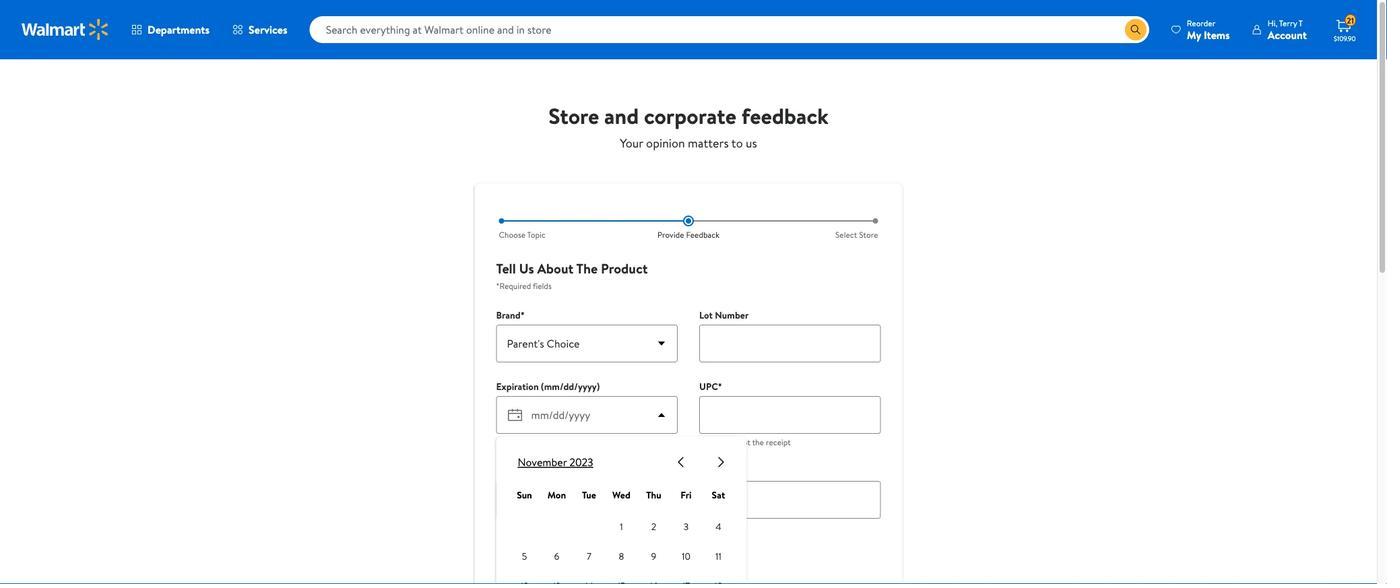 Task type: describe. For each thing, give the bounding box(es) containing it.
Search search field
[[310, 16, 1149, 43]]

us
[[519, 259, 534, 278]]

Expiration (mm/dd/yyyy) text field
[[526, 396, 651, 434]]

reorder
[[1187, 17, 1215, 29]]

account
[[1268, 27, 1307, 42]]

share your comments
[[496, 535, 626, 554]]

store and corporate feedback - provide feedback element
[[475, 183, 902, 584]]

us
[[746, 134, 757, 151]]

2
[[651, 520, 656, 533]]

$109.90
[[1334, 34, 1356, 43]]

brand*
[[496, 309, 525, 322]]

receipt
[[766, 436, 791, 448]]

thu
[[646, 488, 661, 501]]

item
[[496, 465, 515, 478]]

departments
[[148, 22, 210, 37]]

7
[[587, 550, 591, 563]]

3
[[684, 520, 689, 533]]

the
[[576, 259, 598, 278]]

Walmart Site-Wide search field
[[310, 16, 1149, 43]]

2023
[[569, 455, 593, 470]]

wed
[[612, 488, 630, 501]]

description*
[[517, 465, 568, 478]]

8
[[619, 550, 624, 563]]

services
[[249, 22, 287, 37]]

2 button
[[640, 513, 667, 540]]

5
[[522, 550, 527, 563]]

hi,
[[1268, 17, 1277, 29]]

9
[[651, 550, 656, 563]]

and
[[604, 101, 639, 131]]

feedback
[[686, 229, 719, 240]]

item description*
[[496, 465, 568, 478]]

feedback
[[742, 101, 828, 131]]

(mm/dd/yyyy)
[[541, 380, 600, 393]]

8 button
[[608, 543, 635, 570]]

number
[[715, 309, 749, 322]]

you find this at the receipt
[[699, 436, 791, 448]]

7 button
[[576, 543, 603, 570]]

walmart image
[[22, 19, 109, 40]]

provide feedback
[[657, 229, 719, 240]]

hi, terry t account
[[1268, 17, 1307, 42]]

experience?
[[584, 557, 641, 572]]

services button
[[221, 13, 299, 46]]

1 button
[[608, 513, 635, 540]]

product
[[601, 259, 648, 278]]

tell us about the product *required fields
[[496, 259, 648, 291]]

topic
[[527, 229, 546, 240]]

november
[[518, 455, 567, 470]]

sat
[[712, 488, 725, 501]]

Item description* text field
[[496, 481, 881, 519]]

provide
[[657, 229, 684, 240]]

store inside the store and corporate feedback your opinion matters to us
[[548, 101, 599, 131]]

select store
[[835, 229, 878, 240]]

fri
[[681, 488, 692, 501]]



Task type: vqa. For each thing, say whether or not it's contained in the screenshot.
Shop corresponding to Save big!
no



Task type: locate. For each thing, give the bounding box(es) containing it.
store left and on the top of the page
[[548, 101, 599, 131]]

mon
[[548, 488, 566, 501]]

choose topic list item
[[496, 216, 592, 240]]

how was the store experience?
[[496, 557, 641, 572]]

10 button
[[673, 543, 700, 570]]

3 button
[[673, 513, 700, 540]]

select
[[835, 229, 857, 240]]

10
[[682, 550, 690, 563]]

fields
[[533, 280, 552, 291]]

Lot Number text field
[[699, 325, 881, 362]]

the right was
[[540, 557, 555, 572]]

your
[[620, 134, 643, 151], [532, 535, 558, 554]]

5 button
[[511, 543, 538, 570]]

expiration (mm/dd/yyyy)
[[496, 380, 600, 393]]

your down and on the top of the page
[[620, 134, 643, 151]]

1 horizontal spatial store
[[859, 229, 878, 240]]

store inside list item
[[859, 229, 878, 240]]

this
[[729, 436, 742, 448]]

was
[[520, 557, 537, 572]]

1
[[620, 520, 623, 533]]

store
[[558, 557, 582, 572]]

1 vertical spatial store
[[859, 229, 878, 240]]

reorder my items
[[1187, 17, 1230, 42]]

4 button
[[705, 513, 732, 540]]

UPC* text field
[[699, 396, 881, 434]]

at
[[744, 436, 750, 448]]

next month image
[[713, 454, 729, 470]]

11 button
[[705, 543, 732, 570]]

corporate
[[644, 101, 736, 131]]

share
[[496, 535, 529, 554]]

0 horizontal spatial your
[[532, 535, 558, 554]]

november 2023 button
[[518, 455, 593, 470]]

lot number
[[699, 309, 749, 322]]

store
[[548, 101, 599, 131], [859, 229, 878, 240]]

1 horizontal spatial the
[[752, 436, 764, 448]]

you
[[699, 436, 712, 448]]

1 vertical spatial your
[[532, 535, 558, 554]]

*required
[[496, 280, 531, 291]]

sun
[[517, 488, 532, 501]]

1 vertical spatial the
[[540, 557, 555, 572]]

find
[[714, 436, 727, 448]]

0 horizontal spatial the
[[540, 557, 555, 572]]

6
[[554, 550, 559, 563]]

list
[[496, 216, 881, 240]]

11
[[715, 550, 721, 563]]

0 vertical spatial your
[[620, 134, 643, 151]]

search icon image
[[1130, 24, 1141, 35]]

choose topic
[[499, 229, 546, 240]]

4
[[716, 520, 721, 533]]

choose
[[499, 229, 525, 240]]

select store list item
[[785, 216, 881, 240]]

expiration
[[496, 380, 539, 393]]

the
[[752, 436, 764, 448], [540, 557, 555, 572]]

store and corporate feedback your opinion matters to us
[[548, 101, 828, 151]]

6 button
[[543, 543, 570, 570]]

t
[[1299, 17, 1303, 29]]

store right the select
[[859, 229, 878, 240]]

0 vertical spatial store
[[548, 101, 599, 131]]

to
[[731, 134, 743, 151]]

items
[[1204, 27, 1230, 42]]

matters
[[688, 134, 729, 151]]

list inside the store and corporate feedback - provide feedback element
[[496, 216, 881, 240]]

how
[[496, 557, 518, 572]]

list containing choose topic
[[496, 216, 881, 240]]

my
[[1187, 27, 1201, 42]]

9 button
[[640, 543, 667, 570]]

lot
[[699, 309, 713, 322]]

tue
[[582, 488, 596, 501]]

provide feedback list item
[[592, 216, 785, 240]]

21
[[1347, 15, 1354, 26]]

previous month image
[[673, 454, 689, 470]]

your right 5
[[532, 535, 558, 554]]

november 2023
[[518, 455, 593, 470]]

departments button
[[120, 13, 221, 46]]

comments
[[562, 535, 626, 554]]

1 horizontal spatial your
[[620, 134, 643, 151]]

0 vertical spatial the
[[752, 436, 764, 448]]

about
[[537, 259, 574, 278]]

your inside the store and corporate feedback your opinion matters to us
[[620, 134, 643, 151]]

tell
[[496, 259, 516, 278]]

upc*
[[699, 380, 722, 393]]

opinion
[[646, 134, 685, 151]]

the right at
[[752, 436, 764, 448]]

0 horizontal spatial store
[[548, 101, 599, 131]]

your inside the store and corporate feedback - provide feedback element
[[532, 535, 558, 554]]

collapse date picker image
[[653, 407, 670, 423]]

terry
[[1279, 17, 1297, 29]]



